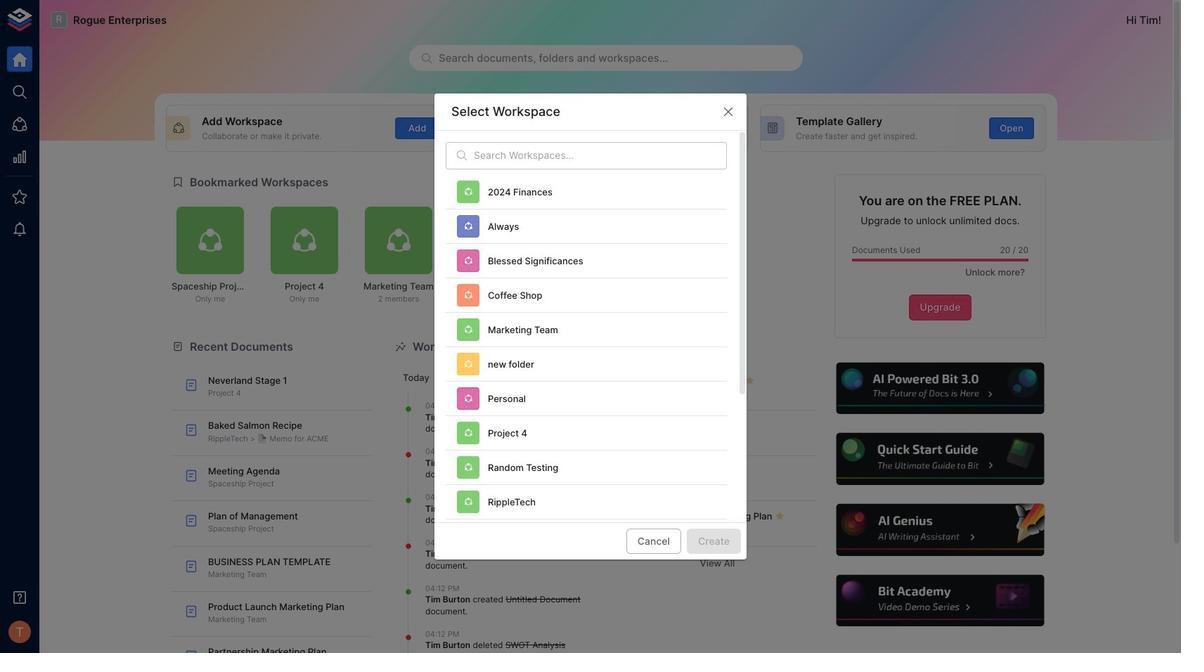 Task type: locate. For each thing, give the bounding box(es) containing it.
help image
[[835, 361, 1046, 416], [835, 431, 1046, 487], [835, 502, 1046, 558], [835, 573, 1046, 629]]

3 help image from the top
[[835, 502, 1046, 558]]

4 help image from the top
[[835, 573, 1046, 629]]

dialog
[[435, 93, 747, 653]]



Task type: vqa. For each thing, say whether or not it's contained in the screenshot.
Search Workspaces... text field
yes



Task type: describe. For each thing, give the bounding box(es) containing it.
Search Workspaces... text field
[[474, 142, 727, 169]]

2 help image from the top
[[835, 431, 1046, 487]]

1 help image from the top
[[835, 361, 1046, 416]]



